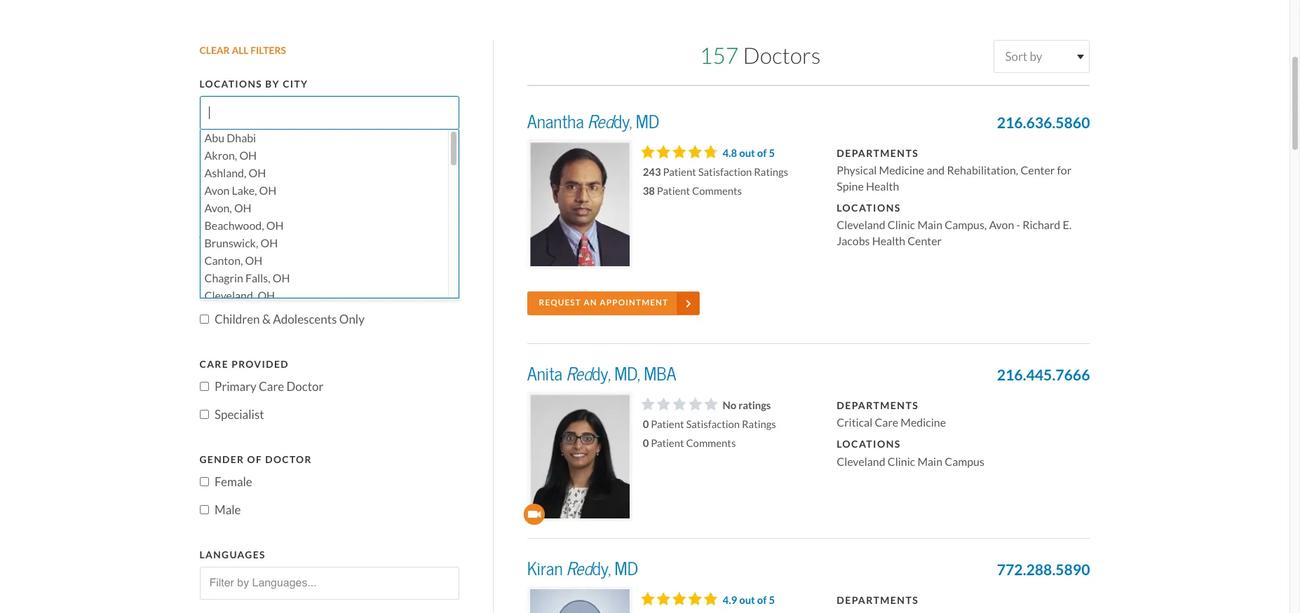 Task type: describe. For each thing, give the bounding box(es) containing it.
filters
[[251, 44, 286, 57]]

anantha red dy, md
[[527, 111, 660, 133]]

video indicator icon image
[[524, 504, 545, 526]]

female
[[215, 475, 252, 490]]

243
[[643, 165, 661, 179]]

ratings
[[739, 399, 771, 412]]

clear
[[200, 44, 230, 57]]

jacobs
[[837, 234, 870, 248]]

0 vertical spatial adults
[[215, 255, 249, 271]]

0 patient satisfaction ratings 0 patient comments
[[643, 418, 777, 450]]

anantha <em>red</em>dy image
[[527, 139, 633, 270]]

clinic inside locations cleveland clinic main campus
[[888, 455, 916, 469]]

Primary Care Doctor checkbox
[[200, 382, 209, 391]]

physical
[[837, 164, 877, 178]]

216.636.5860
[[997, 113, 1091, 132]]

rehabilitation,
[[947, 164, 1019, 178]]

dy, for kiran
[[592, 558, 611, 581]]

5 for 4.9 out of 5
[[769, 594, 775, 607]]

star rating icons image for 4.9 out of 5
[[641, 593, 717, 606]]

comments for anantha red dy, md
[[692, 184, 742, 198]]

kiran red dy, md
[[527, 558, 638, 581]]

locations for by
[[200, 78, 262, 91]]

5 for 4.8 out of 5
[[769, 146, 775, 160]]

38
[[643, 184, 655, 198]]

Adults Only checkbox
[[200, 259, 209, 268]]

1 0 from the top
[[643, 418, 649, 431]]

4.9 out of 5
[[723, 594, 775, 607]]

& for adolescents
[[262, 312, 271, 328]]

type of doctor
[[200, 234, 295, 247]]

1 main from the top
[[918, 218, 943, 232]]

male
[[215, 503, 241, 518]]

0 horizontal spatial adolescents
[[273, 312, 337, 328]]

abu dhabi akron, oh ashland, oh avon lake, oh avon, oh beachwood, oh brunswick, oh canton, oh chagrin falls, oh cleveland, oh
[[205, 131, 290, 303]]

spine
[[837, 179, 864, 193]]

mba
[[644, 363, 677, 386]]

request an appointment link
[[527, 292, 700, 316]]

216.445.7666 link
[[997, 364, 1091, 387]]

4.8 out of 5 link
[[723, 146, 775, 160]]

locations for cleveland
[[837, 439, 901, 451]]

anantha
[[527, 111, 584, 133]]

Both Adults and Children & Adolescents checkbox
[[200, 287, 209, 296]]

oh up lake,
[[249, 166, 266, 180]]

critical
[[837, 416, 873, 430]]

4.9
[[723, 594, 738, 607]]

care provided
[[200, 358, 289, 371]]

both
[[215, 284, 240, 299]]

md for anantha red dy, md
[[636, 111, 660, 133]]

campus
[[945, 455, 985, 469]]

adults only
[[215, 255, 276, 271]]

gender of doctor
[[200, 454, 312, 466]]

departments inside 'departments critical care medicine'
[[837, 400, 919, 412]]

doctor for gender of doctor
[[265, 454, 312, 466]]

star rating icons image for 4.8 out of 5
[[641, 145, 715, 158]]

institutes & departments
[[200, 156, 357, 169]]

physical medicine and rehabilitation,
[[837, 164, 1021, 178]]

main inside locations cleveland clinic main campus
[[918, 455, 943, 469]]

216.445.7666
[[997, 366, 1091, 385]]

cleveland,
[[205, 289, 256, 303]]

satisfaction for anantha red dy, md
[[699, 165, 752, 179]]

center inside center for spine health
[[1021, 164, 1055, 178]]

all
[[232, 44, 249, 57]]

avon,
[[205, 201, 232, 215]]

oh right falls,
[[273, 271, 290, 285]]

clear all filters
[[200, 44, 286, 57]]

clear all filters link
[[200, 40, 460, 63]]

out for 4.8
[[740, 146, 755, 160]]

2 0 from the top
[[643, 437, 649, 450]]

canton,
[[205, 254, 243, 268]]

beachwood,
[[205, 219, 264, 233]]

e.
[[1063, 218, 1072, 232]]

772.288.5890 link
[[997, 560, 1091, 582]]

ratings for anantha red dy, md
[[754, 165, 789, 179]]

1 vertical spatial &
[[348, 284, 357, 299]]

243 patient satisfaction ratings 38 patient comments
[[643, 165, 789, 198]]

cleveland inside locations cleveland clinic main campus
[[837, 455, 886, 469]]

anita
[[527, 363, 563, 386]]

avon inside the avon - richard e. jacobs health center
[[990, 218, 1015, 232]]

kiran <em>red</em>dy image
[[527, 587, 633, 614]]

1 horizontal spatial only
[[339, 312, 365, 328]]

0 vertical spatial care
[[200, 358, 229, 371]]

appointment
[[600, 298, 669, 308]]

0 vertical spatial only
[[251, 255, 276, 271]]

by
[[265, 78, 280, 91]]

richard
[[1023, 218, 1061, 232]]

languages
[[200, 549, 266, 562]]

city
[[283, 78, 308, 91]]

no
[[723, 399, 737, 412]]

anita red dy, md, mba
[[527, 363, 677, 386]]

lake,
[[232, 184, 257, 198]]

request
[[539, 298, 581, 308]]

4.9 out of 5 link
[[723, 594, 775, 607]]



Task type: locate. For each thing, give the bounding box(es) containing it.
anita <em>red</em>dy image
[[527, 392, 633, 522]]

chagrin
[[205, 271, 243, 285]]

star rating icons image up 243
[[641, 145, 715, 158]]

cleveland
[[837, 218, 886, 232], [837, 455, 886, 469]]

locations down critical on the right bottom of page
[[837, 439, 901, 451]]

0 right anita <em>red</em>dy image on the bottom
[[643, 437, 649, 450]]

gender
[[200, 454, 244, 466]]

1 vertical spatial only
[[339, 312, 365, 328]]

0 vertical spatial red
[[588, 111, 614, 133]]

-
[[1017, 218, 1021, 232]]

0 horizontal spatial center
[[908, 234, 942, 248]]

0 vertical spatial comments
[[692, 184, 742, 198]]

772.288.5890
[[997, 561, 1091, 580]]

for
[[1058, 164, 1072, 178]]

provided
[[232, 358, 289, 371]]

campus,
[[945, 218, 987, 232]]

children up children & adolescents only
[[301, 284, 346, 299]]

only down both adults and children & adolescents
[[339, 312, 365, 328]]

comments down 4.8 on the right top
[[692, 184, 742, 198]]

health inside center for spine health
[[866, 179, 900, 193]]

center inside the avon - richard e. jacobs health center
[[908, 234, 942, 248]]

patient
[[663, 165, 696, 179], [657, 184, 690, 198], [651, 418, 684, 431], [651, 437, 684, 450]]

comments for anita red dy, md, mba
[[686, 437, 736, 450]]

red for anantha
[[588, 111, 614, 133]]

1 vertical spatial clinic
[[888, 455, 916, 469]]

0 down 'mba'
[[643, 418, 649, 431]]

dy, right anantha
[[614, 111, 633, 133]]

doctor up adults only
[[248, 234, 295, 247]]

md for kiran red dy, md
[[615, 558, 638, 581]]

None text field
[[204, 176, 455, 207]]

medicine inside 'departments critical care medicine'
[[901, 416, 946, 430]]

1 vertical spatial star rating icons image
[[641, 593, 717, 606]]

dy, for anantha
[[614, 111, 633, 133]]

request an appointment
[[539, 298, 669, 308]]

of right 4.8 on the right top
[[758, 146, 767, 160]]

satisfaction for anita red dy, md, mba
[[686, 418, 740, 431]]

1 vertical spatial comments
[[686, 437, 736, 450]]

2 clinic from the top
[[888, 455, 916, 469]]

0 vertical spatial star rating icons image
[[641, 145, 715, 158]]

satisfaction inside 243 patient satisfaction ratings 38 patient comments
[[699, 165, 752, 179]]

2 main from the top
[[918, 455, 943, 469]]

locations down spine
[[837, 202, 901, 215]]

and left rehabilitation,
[[927, 164, 945, 178]]

0 vertical spatial doctor
[[248, 234, 295, 247]]

abu
[[205, 131, 225, 145]]

only
[[251, 255, 276, 271], [339, 312, 365, 328]]

0 horizontal spatial only
[[251, 255, 276, 271]]

0 vertical spatial out
[[740, 146, 755, 160]]

comments
[[692, 184, 742, 198], [686, 437, 736, 450]]

None text field
[[204, 97, 320, 128], [204, 569, 455, 599], [204, 97, 320, 128], [204, 569, 455, 599]]

1 vertical spatial satisfaction
[[686, 418, 740, 431]]

157 doctors
[[700, 42, 821, 70]]

1 vertical spatial locations
[[837, 202, 901, 215]]

center down cleveland clinic main campus,
[[908, 234, 942, 248]]

1 vertical spatial medicine
[[901, 416, 946, 430]]

locations inside locations cleveland clinic main campus
[[837, 439, 901, 451]]

satisfaction inside 0 patient satisfaction ratings 0 patient comments
[[686, 418, 740, 431]]

doctor for type of doctor
[[248, 234, 295, 247]]

main left campus, at right top
[[918, 218, 943, 232]]

star rating icons image
[[641, 145, 715, 158], [641, 593, 717, 606]]

children
[[301, 284, 346, 299], [215, 312, 260, 328]]

avon inside 'abu dhabi akron, oh ashland, oh avon lake, oh avon, oh beachwood, oh brunswick, oh canton, oh chagrin falls, oh cleveland, oh'
[[205, 184, 230, 198]]

0 horizontal spatial care
[[200, 358, 229, 371]]

2 horizontal spatial care
[[875, 416, 899, 430]]

oh down lake,
[[234, 201, 252, 215]]

center
[[1021, 164, 1055, 178], [908, 234, 942, 248]]

dhabi
[[227, 131, 256, 145]]

medicine
[[879, 164, 925, 178], [901, 416, 946, 430]]

1 clinic from the top
[[888, 218, 916, 232]]

comments inside 0 patient satisfaction ratings 0 patient comments
[[686, 437, 736, 450]]

1 cleveland from the top
[[837, 218, 886, 232]]

dy, for anita
[[592, 363, 611, 386]]

medicine up locations cleveland clinic main campus at the bottom right of the page
[[901, 416, 946, 430]]

locations
[[200, 78, 262, 91], [837, 202, 901, 215], [837, 439, 901, 451]]

1 vertical spatial dy,
[[592, 363, 611, 386]]

1 horizontal spatial and
[[927, 164, 945, 178]]

1 vertical spatial care
[[259, 379, 284, 395]]

5 right 4.8 on the right top
[[769, 146, 775, 160]]

red for anita
[[566, 363, 592, 386]]

cleveland clinic main campus,
[[837, 218, 990, 232]]

no ratings
[[723, 399, 771, 412]]

care inside 'departments critical care medicine'
[[875, 416, 899, 430]]

care right critical on the right bottom of page
[[875, 416, 899, 430]]

out right 4.8 on the right top
[[740, 146, 755, 160]]

2 out from the top
[[740, 594, 755, 607]]

1 vertical spatial 5
[[769, 594, 775, 607]]

Male checkbox
[[200, 506, 209, 515]]

0 vertical spatial md
[[636, 111, 660, 133]]

0 vertical spatial and
[[927, 164, 945, 178]]

2 vertical spatial locations
[[837, 439, 901, 451]]

0 vertical spatial adolescents
[[359, 284, 423, 299]]

red right anita
[[566, 363, 592, 386]]

md up 243
[[636, 111, 660, 133]]

157
[[700, 42, 739, 70]]

0 vertical spatial locations
[[200, 78, 262, 91]]

4.8 out of 5
[[723, 146, 775, 160]]

1 vertical spatial avon
[[990, 218, 1015, 232]]

2 star rating icons image from the top
[[641, 593, 717, 606]]

care down provided
[[259, 379, 284, 395]]

0 vertical spatial clinic
[[888, 218, 916, 232]]

0 vertical spatial children
[[301, 284, 346, 299]]

type
[[200, 234, 227, 247]]

0 horizontal spatial children
[[215, 312, 260, 328]]

comments down 'no'
[[686, 437, 736, 450]]

2 vertical spatial doctor
[[265, 454, 312, 466]]

adults up 'chagrin'
[[215, 255, 249, 271]]

1 horizontal spatial avon
[[990, 218, 1015, 232]]

ratings for anita red dy, md, mba
[[742, 418, 777, 431]]

5 right '4.9'
[[769, 594, 775, 607]]

locations down all at the top of the page
[[200, 78, 262, 91]]

health down cleveland clinic main campus,
[[873, 234, 906, 248]]

departments
[[837, 147, 919, 160], [277, 156, 357, 169], [837, 400, 919, 412], [837, 595, 919, 607]]

and up children & adolescents only
[[279, 284, 298, 299]]

doctors
[[743, 42, 821, 70]]

Children & Adolescents Only checkbox
[[200, 315, 209, 324]]

care
[[200, 358, 229, 371], [259, 379, 284, 395], [875, 416, 899, 430]]

2 cleveland from the top
[[837, 455, 886, 469]]

1 vertical spatial adults
[[242, 284, 277, 299]]

primary
[[215, 379, 257, 395]]

clinic down 'departments critical care medicine'
[[888, 455, 916, 469]]

ratings down 4.8 out of 5
[[754, 165, 789, 179]]

doctor down provided
[[287, 379, 324, 395]]

1 horizontal spatial care
[[259, 379, 284, 395]]

oh up falls,
[[245, 254, 263, 268]]

5
[[769, 146, 775, 160], [769, 594, 775, 607]]

children down cleveland,
[[215, 312, 260, 328]]

1 vertical spatial doctor
[[287, 379, 324, 395]]

0 horizontal spatial avon
[[205, 184, 230, 198]]

Female checkbox
[[200, 478, 209, 487]]

0 vertical spatial satisfaction
[[699, 165, 752, 179]]

oh up adults only
[[261, 236, 278, 250]]

avon - richard e. jacobs health center
[[837, 218, 1072, 248]]

1 5 from the top
[[769, 146, 775, 160]]

children & adolescents only
[[215, 312, 365, 328]]

star rating icons image left '4.9'
[[641, 593, 717, 606]]

oh up type of doctor
[[266, 219, 284, 233]]

0 vertical spatial 0
[[643, 418, 649, 431]]

satisfaction
[[699, 165, 752, 179], [686, 418, 740, 431]]

and for children
[[279, 284, 298, 299]]

1 vertical spatial health
[[873, 234, 906, 248]]

& for departments
[[266, 156, 274, 169]]

care up primary care doctor "checkbox"
[[200, 358, 229, 371]]

0 vertical spatial health
[[866, 179, 900, 193]]

doctor right gender
[[265, 454, 312, 466]]

and
[[927, 164, 945, 178], [279, 284, 298, 299]]

specialist
[[215, 408, 264, 423]]

&
[[266, 156, 274, 169], [348, 284, 357, 299], [262, 312, 271, 328]]

center for spine health
[[837, 164, 1072, 193]]

medicine right physical at the top right of page
[[879, 164, 925, 178]]

ashland,
[[205, 166, 247, 180]]

1 vertical spatial md
[[615, 558, 638, 581]]

ratings inside 0 patient satisfaction ratings 0 patient comments
[[742, 418, 777, 431]]

0 horizontal spatial and
[[279, 284, 298, 299]]

2 vertical spatial red
[[567, 558, 592, 581]]

kiran
[[527, 558, 563, 581]]

brunswick,
[[205, 236, 258, 250]]

ratings down ratings
[[742, 418, 777, 431]]

health
[[866, 179, 900, 193], [873, 234, 906, 248]]

0 vertical spatial 5
[[769, 146, 775, 160]]

out
[[740, 146, 755, 160], [740, 594, 755, 607]]

of up female
[[247, 454, 262, 466]]

an
[[584, 298, 598, 308]]

0 vertical spatial &
[[266, 156, 274, 169]]

center left the for on the right top of page
[[1021, 164, 1055, 178]]

primary care doctor
[[215, 379, 324, 395]]

oh down falls,
[[258, 289, 275, 303]]

out for 4.9
[[740, 594, 755, 607]]

1 out from the top
[[740, 146, 755, 160]]

main left the campus
[[918, 455, 943, 469]]

doctor for primary care doctor
[[287, 379, 324, 395]]

& right institutes
[[266, 156, 274, 169]]

dy,
[[614, 111, 633, 133], [592, 363, 611, 386], [592, 558, 611, 581]]

of right '4.9'
[[758, 594, 767, 607]]

only up falls,
[[251, 255, 276, 271]]

avon
[[205, 184, 230, 198], [990, 218, 1015, 232]]

cleveland up jacobs
[[837, 218, 886, 232]]

1 vertical spatial main
[[918, 455, 943, 469]]

avon left -
[[990, 218, 1015, 232]]

0 vertical spatial main
[[918, 218, 943, 232]]

departments critical care medicine
[[837, 400, 946, 430]]

1 vertical spatial red
[[566, 363, 592, 386]]

1 horizontal spatial children
[[301, 284, 346, 299]]

health down physical at the top right of page
[[866, 179, 900, 193]]

dy, left md,
[[592, 363, 611, 386]]

satisfaction down 'no'
[[686, 418, 740, 431]]

1 horizontal spatial center
[[1021, 164, 1055, 178]]

locations by city
[[200, 78, 308, 91]]

2 vertical spatial &
[[262, 312, 271, 328]]

adults
[[215, 255, 249, 271], [242, 284, 277, 299]]

1 vertical spatial children
[[215, 312, 260, 328]]

clinic down physical medicine and rehabilitation, on the right of the page
[[888, 218, 916, 232]]

2 vertical spatial dy,
[[592, 558, 611, 581]]

both adults and children & adolescents
[[215, 284, 423, 299]]

and for rehabilitation,
[[927, 164, 945, 178]]

1 vertical spatial and
[[279, 284, 298, 299]]

ratings inside 243 patient satisfaction ratings 38 patient comments
[[754, 165, 789, 179]]

oh down dhabi
[[239, 149, 257, 163]]

& up children & adolescents only
[[348, 284, 357, 299]]

red for kiran
[[567, 558, 592, 581]]

1 star rating icons image from the top
[[641, 145, 715, 158]]

0
[[643, 418, 649, 431], [643, 437, 649, 450]]

md up kiran <em>red</em>dy image
[[615, 558, 638, 581]]

1 vertical spatial cleveland
[[837, 455, 886, 469]]

comments inside 243 patient satisfaction ratings 38 patient comments
[[692, 184, 742, 198]]

216.636.5860 link
[[997, 112, 1091, 134]]

oh right lake,
[[259, 184, 277, 198]]

locations cleveland clinic main campus
[[837, 439, 985, 469]]

cleveland down critical on the right bottom of page
[[837, 455, 886, 469]]

2 vertical spatial care
[[875, 416, 899, 430]]

1 horizontal spatial adolescents
[[359, 284, 423, 299]]

0 vertical spatial dy,
[[614, 111, 633, 133]]

1 vertical spatial 0
[[643, 437, 649, 450]]

0 vertical spatial center
[[1021, 164, 1055, 178]]

ratings
[[754, 165, 789, 179], [742, 418, 777, 431]]

adults down adults only
[[242, 284, 277, 299]]

red right anantha
[[588, 111, 614, 133]]

0 vertical spatial avon
[[205, 184, 230, 198]]

out right '4.9'
[[740, 594, 755, 607]]

Specialist checkbox
[[200, 411, 209, 420]]

0 vertical spatial cleveland
[[837, 218, 886, 232]]

of down beachwood,
[[230, 234, 245, 247]]

1 vertical spatial adolescents
[[273, 312, 337, 328]]

main
[[918, 218, 943, 232], [918, 455, 943, 469]]

1 vertical spatial center
[[908, 234, 942, 248]]

1 vertical spatial ratings
[[742, 418, 777, 431]]

red up kiran <em>red</em>dy image
[[567, 558, 592, 581]]

2 5 from the top
[[769, 594, 775, 607]]

health inside the avon - richard e. jacobs health center
[[873, 234, 906, 248]]

dy, up kiran <em>red</em>dy image
[[592, 558, 611, 581]]

institutes
[[200, 156, 263, 169]]

1 vertical spatial out
[[740, 594, 755, 607]]

0 vertical spatial ratings
[[754, 165, 789, 179]]

falls,
[[246, 271, 271, 285]]

md,
[[615, 363, 641, 386]]

4.8
[[723, 146, 738, 160]]

akron,
[[205, 149, 237, 163]]

& down falls,
[[262, 312, 271, 328]]

clinic
[[888, 218, 916, 232], [888, 455, 916, 469]]

satisfaction down 4.8 on the right top
[[699, 165, 752, 179]]

avon up avon,
[[205, 184, 230, 198]]

0 vertical spatial medicine
[[879, 164, 925, 178]]



Task type: vqa. For each thing, say whether or not it's contained in the screenshot.
second Star Rating Icons from the bottom of the page
yes



